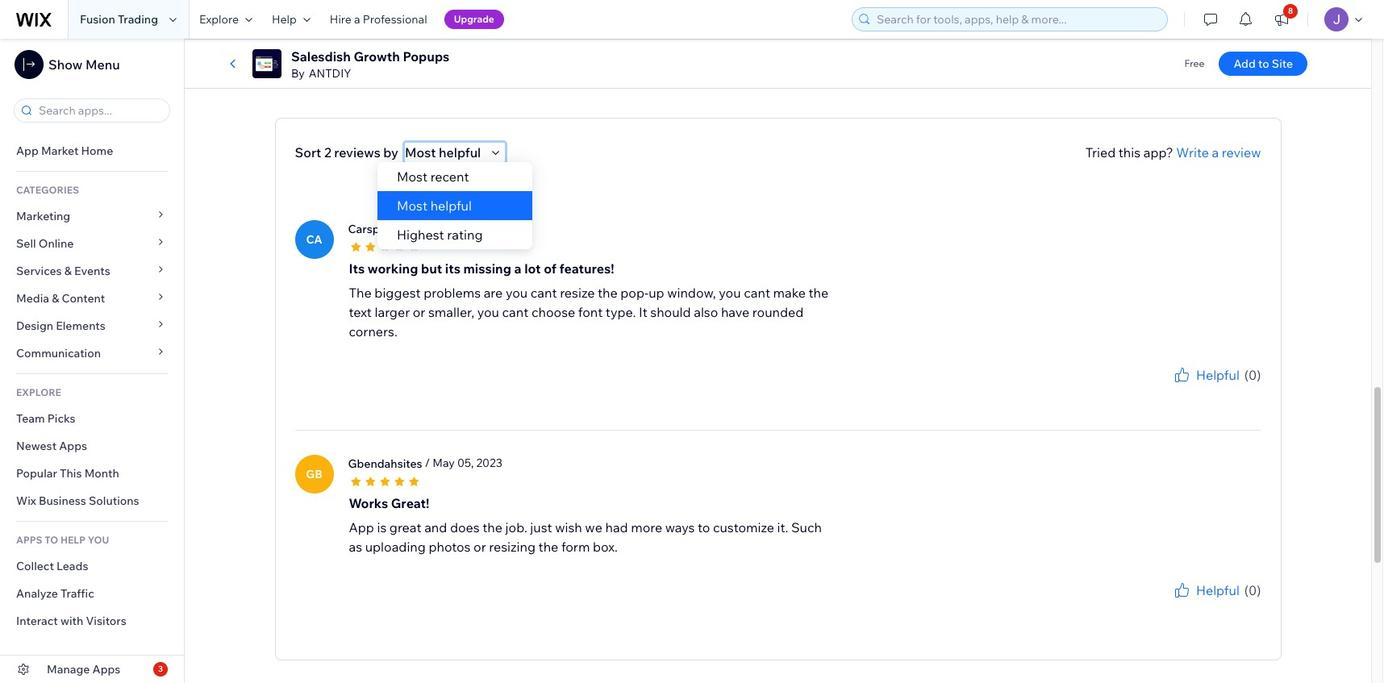 Task type: describe. For each thing, give the bounding box(es) containing it.
also
[[694, 304, 718, 320]]

customize
[[713, 519, 774, 535]]

antdiy
[[309, 66, 351, 81]]

and
[[424, 519, 447, 535]]

helpful for most helpful option
[[430, 197, 472, 213]]

to inside button
[[1258, 56, 1269, 71]]

analyze traffic link
[[0, 580, 184, 607]]

your for app is great and does the job. just wish we had more ways to customize it. such as uploading photos or resizing the form box.
[[1197, 600, 1217, 612]]

picks
[[47, 411, 76, 426]]

or inside works great! app is great and does the job. just wish we had more ways to customize it. such as uploading photos or resizing the form box.
[[473, 538, 486, 555]]

thank for the biggest problems are you cant resize the pop-up window, you cant make the text larger or smaller, you cant choose font type. it should also have rounded corners.
[[1133, 384, 1161, 397]]

most helpful for most helpful button
[[405, 144, 481, 160]]

sell online
[[16, 236, 74, 251]]

sort 2 reviews by
[[295, 144, 398, 160]]

thank you for your feedback for the biggest problems are you cant resize the pop-up window, you cant make the text larger or smaller, you cant choose font type. it should also have rounded corners.
[[1133, 384, 1261, 397]]

have
[[721, 304, 750, 320]]

job.
[[505, 519, 527, 535]]

market
[[41, 144, 79, 158]]

0 horizontal spatial cant
[[502, 304, 529, 320]]

highest rating
[[397, 226, 483, 242]]

8
[[1288, 6, 1293, 16]]

this
[[1119, 144, 1141, 160]]

professional
[[363, 12, 427, 27]]

0 horizontal spatial rating
[[392, 34, 441, 55]]

menu
[[85, 56, 120, 73]]

2023 for does
[[476, 455, 502, 470]]

box.
[[593, 538, 618, 555]]

to inside works great! app is great and does the job. just wish we had more ways to customize it. such as uploading photos or resizing the form box.
[[698, 519, 710, 535]]

design
[[16, 319, 53, 333]]

font
[[578, 304, 603, 320]]

average
[[323, 34, 388, 55]]

manage
[[47, 662, 90, 677]]

helpful button for app is great and does the job. just wish we had more ways to customize it. such as uploading photos or resizing the form box.
[[1172, 580, 1240, 600]]

salesdish growth popups by antdiy
[[291, 48, 449, 81]]

services
[[16, 264, 62, 278]]

manage apps
[[47, 662, 120, 677]]

show menu
[[48, 56, 120, 73]]

the down just at the left
[[538, 538, 558, 555]]

text
[[349, 304, 372, 320]]

most helpful option
[[377, 191, 532, 220]]

had
[[605, 519, 628, 535]]

highest
[[397, 226, 444, 242]]

events
[[74, 264, 110, 278]]

1 1 from the top
[[1276, 26, 1281, 38]]

form
[[561, 538, 590, 555]]

with
[[60, 614, 83, 628]]

are
[[484, 284, 503, 301]]

popular this month
[[16, 466, 119, 481]]

solutions
[[89, 494, 139, 508]]

help button
[[262, 0, 320, 39]]

on
[[339, 63, 354, 79]]

0 horizontal spatial a
[[354, 12, 360, 27]]

2 1 from the top
[[1276, 60, 1281, 72]]

show
[[48, 56, 83, 73]]

ca
[[306, 232, 322, 247]]

most recent
[[397, 168, 469, 184]]

choose
[[531, 304, 575, 320]]

thank you for your feedback for app is great and does the job. just wish we had more ways to customize it. such as uploading photos or resizing the form box.
[[1133, 600, 1261, 612]]

salesdish
[[291, 48, 351, 65]]

visitors
[[86, 614, 126, 628]]

carspotterslovakia / oct 03, 2023
[[348, 221, 526, 236]]

to
[[45, 534, 58, 546]]

3
[[158, 664, 163, 674]]

team
[[16, 411, 45, 426]]

reviews)
[[367, 63, 417, 79]]

1 vertical spatial most
[[397, 168, 428, 184]]

3.5 average rating
[[295, 34, 441, 55]]

salesdish growth popups logo image
[[252, 49, 281, 78]]

2023 for lot
[[500, 221, 526, 235]]

elements
[[56, 319, 106, 333]]

does
[[450, 519, 480, 535]]

make
[[773, 284, 806, 301]]

sell
[[16, 236, 36, 251]]

& for content
[[52, 291, 59, 306]]

the
[[349, 284, 372, 301]]

helpful for the biggest problems are you cant resize the pop-up window, you cant make the text larger or smaller, you cant choose font type. it should also have rounded corners.
[[1196, 367, 1240, 383]]

apps for manage apps
[[92, 662, 120, 677]]

(based
[[294, 63, 336, 79]]

help
[[60, 534, 86, 546]]

tried
[[1085, 144, 1116, 160]]

sidebar element
[[0, 39, 185, 683]]

marketing
[[16, 209, 70, 223]]

communication link
[[0, 340, 184, 367]]

trading
[[118, 12, 158, 27]]

oct
[[459, 221, 478, 235]]

/ for great!
[[425, 455, 430, 470]]

smaller,
[[428, 304, 474, 320]]

add to site button
[[1219, 52, 1308, 76]]

problems
[[424, 284, 481, 301]]

sort
[[295, 144, 321, 160]]

interact with visitors link
[[0, 607, 184, 635]]

/ for working
[[451, 221, 456, 235]]

great
[[389, 519, 422, 535]]

helpful button for the biggest problems are you cant resize the pop-up window, you cant make the text larger or smaller, you cant choose font type. it should also have rounded corners.
[[1172, 365, 1240, 384]]

corners.
[[349, 323, 397, 339]]

explore
[[16, 386, 61, 398]]

2 0 from the top
[[1275, 49, 1281, 61]]

of
[[544, 260, 557, 276]]

interact with visitors
[[16, 614, 126, 628]]

analyze traffic
[[16, 586, 94, 601]]

rounded
[[752, 304, 804, 320]]

apps
[[16, 534, 42, 546]]

(based on 2 reviews)
[[294, 63, 417, 79]]

upgrade button
[[444, 10, 504, 29]]



Task type: vqa. For each thing, say whether or not it's contained in the screenshot.
second Helpful "button"
yes



Task type: locate. For each thing, give the bounding box(es) containing it.
feedback for the biggest problems are you cant resize the pop-up window, you cant make the text larger or smaller, you cant choose font type. it should also have rounded corners.
[[1219, 384, 1261, 397]]

2023 inside "carspotterslovakia / oct 03, 2023"
[[500, 221, 526, 235]]

1 horizontal spatial 2
[[357, 63, 364, 79]]

0 vertical spatial to
[[1258, 56, 1269, 71]]

/ left may
[[425, 455, 430, 470]]

features!
[[559, 260, 614, 276]]

3.5
[[295, 34, 320, 55]]

1 thank you for your feedback from the top
[[1133, 384, 1261, 397]]

larger
[[375, 304, 410, 320]]

2 thank from the top
[[1133, 600, 1161, 612]]

&
[[64, 264, 72, 278], [52, 291, 59, 306]]

app
[[16, 144, 39, 158], [349, 519, 374, 535]]

apps inside newest apps link
[[59, 439, 87, 453]]

show menu button
[[15, 50, 120, 79]]

1 feedback from the top
[[1219, 384, 1261, 397]]

apps for newest apps
[[59, 439, 87, 453]]

1 vertical spatial 2
[[324, 144, 331, 160]]

1 vertical spatial app
[[349, 519, 374, 535]]

business
[[39, 494, 86, 508]]

most inside option
[[397, 197, 428, 213]]

1 horizontal spatial or
[[473, 538, 486, 555]]

write
[[1176, 144, 1209, 160]]

helpful
[[439, 144, 481, 160], [430, 197, 472, 213]]

0 vertical spatial thank you for your feedback
[[1133, 384, 1261, 397]]

app inside works great! app is great and does the job. just wish we had more ways to customize it. such as uploading photos or resizing the form box.
[[349, 519, 374, 535]]

wish
[[555, 519, 582, 535]]

/ inside "carspotterslovakia / oct 03, 2023"
[[451, 221, 456, 235]]

your for the biggest problems are you cant resize the pop-up window, you cant make the text larger or smaller, you cant choose font type. it should also have rounded corners.
[[1197, 384, 1217, 397]]

1 your from the top
[[1197, 384, 1217, 397]]

1 0 from the top
[[1275, 38, 1281, 50]]

helpful up recent
[[439, 144, 481, 160]]

to right the ways
[[698, 519, 710, 535]]

0 vertical spatial 2
[[357, 63, 364, 79]]

apps right 'manage'
[[92, 662, 120, 677]]

as
[[349, 538, 362, 555]]

0 horizontal spatial &
[[52, 291, 59, 306]]

0 up site
[[1275, 38, 1281, 50]]

carspotterslovakia
[[348, 222, 448, 236]]

0 vertical spatial for
[[1182, 384, 1194, 397]]

most helpful inside button
[[405, 144, 481, 160]]

0 vertical spatial most helpful
[[405, 144, 481, 160]]

0 horizontal spatial 2
[[324, 144, 331, 160]]

(0) for works great! app is great and does the job. just wish we had more ways to customize it. such as uploading photos or resizing the form box.
[[1244, 582, 1261, 598]]

list box containing most recent
[[377, 162, 532, 249]]

media
[[16, 291, 49, 306]]

recent
[[430, 168, 469, 184]]

2023 inside gbendahsites / may 05, 2023
[[476, 455, 502, 470]]

0 horizontal spatial apps
[[59, 439, 87, 453]]

cant up rounded
[[744, 284, 770, 301]]

popular
[[16, 466, 57, 481]]

1 horizontal spatial cant
[[531, 284, 557, 301]]

05,
[[457, 455, 474, 470]]

1 horizontal spatial &
[[64, 264, 72, 278]]

you
[[88, 534, 109, 546]]

2 horizontal spatial cant
[[744, 284, 770, 301]]

most helpful inside option
[[397, 197, 472, 213]]

Search for tools, apps, help & more... field
[[872, 8, 1162, 31]]

0 vertical spatial rating
[[392, 34, 441, 55]]

most inside button
[[405, 144, 436, 160]]

0 vertical spatial helpful button
[[1172, 365, 1240, 384]]

2 helpful button from the top
[[1172, 580, 1240, 600]]

most up the most recent
[[405, 144, 436, 160]]

popups
[[403, 48, 449, 65]]

03,
[[481, 221, 497, 235]]

hire
[[330, 12, 352, 27]]

1 vertical spatial 2023
[[476, 455, 502, 470]]

most for most helpful button
[[405, 144, 436, 160]]

2 your from the top
[[1197, 600, 1217, 612]]

1 vertical spatial most helpful
[[397, 197, 472, 213]]

or down does
[[473, 538, 486, 555]]

reviews
[[334, 144, 381, 160]]

0 down site
[[1275, 71, 1281, 84]]

thank for app is great and does the job. just wish we had more ways to customize it. such as uploading photos or resizing the form box.
[[1133, 600, 1161, 612]]

ways
[[665, 519, 695, 535]]

1 right the add
[[1276, 60, 1281, 72]]

1 helpful from the top
[[1196, 367, 1240, 383]]

1 vertical spatial rating
[[447, 226, 483, 242]]

0 horizontal spatial or
[[413, 304, 425, 320]]

1 vertical spatial for
[[1182, 600, 1194, 612]]

0 horizontal spatial /
[[425, 455, 430, 470]]

1 horizontal spatial rating
[[447, 226, 483, 242]]

2 thank you for your feedback from the top
[[1133, 600, 1261, 612]]

traffic
[[61, 586, 94, 601]]

helpful up "carspotterslovakia / oct 03, 2023"
[[430, 197, 472, 213]]

or right larger
[[413, 304, 425, 320]]

2 right on at top left
[[357, 63, 364, 79]]

the left 'job.'
[[483, 519, 502, 535]]

up
[[649, 284, 664, 301]]

0 vertical spatial feedback
[[1219, 384, 1261, 397]]

0 vertical spatial 2023
[[500, 221, 526, 235]]

2023 right 05,
[[476, 455, 502, 470]]

0 vertical spatial 1
[[1276, 26, 1281, 38]]

1 helpful button from the top
[[1172, 365, 1240, 384]]

list box
[[377, 162, 532, 249]]

works great! app is great and does the job. just wish we had more ways to customize it. such as uploading photos or resizing the form box.
[[349, 495, 822, 555]]

0 vertical spatial helpful
[[1196, 367, 1240, 383]]

services & events link
[[0, 257, 184, 285]]

0 vertical spatial app
[[16, 144, 39, 158]]

may
[[433, 455, 455, 470]]

the up type. on the left top
[[598, 284, 618, 301]]

apps up this
[[59, 439, 87, 453]]

0 horizontal spatial to
[[698, 519, 710, 535]]

0 vertical spatial apps
[[59, 439, 87, 453]]

window,
[[667, 284, 716, 301]]

app inside app market home link
[[16, 144, 39, 158]]

cant
[[531, 284, 557, 301], [744, 284, 770, 301], [502, 304, 529, 320]]

biggest
[[375, 284, 421, 301]]

cant up choose
[[531, 284, 557, 301]]

analyze
[[16, 586, 58, 601]]

lot
[[524, 260, 541, 276]]

1 horizontal spatial to
[[1258, 56, 1269, 71]]

2 for from the top
[[1182, 600, 1194, 612]]

for for the biggest problems are you cant resize the pop-up window, you cant make the text larger or smaller, you cant choose font type. it should also have rounded corners.
[[1182, 384, 1194, 397]]

its working but its missing a lot of features! the biggest problems are you cant resize the pop-up window, you cant make the text larger or smaller, you cant choose font type. it should also have rounded corners.
[[349, 260, 829, 339]]

1 horizontal spatial a
[[514, 260, 521, 276]]

2 horizontal spatial a
[[1212, 144, 1219, 160]]

upgrade
[[454, 13, 494, 25]]

2 vertical spatial most
[[397, 197, 428, 213]]

interact
[[16, 614, 58, 628]]

1 vertical spatial a
[[1212, 144, 1219, 160]]

tried this app? write a review
[[1085, 144, 1261, 160]]

for for app is great and does the job. just wish we had more ways to customize it. such as uploading photos or resizing the form box.
[[1182, 600, 1194, 612]]

3 0 from the top
[[1275, 71, 1281, 84]]

& for events
[[64, 264, 72, 278]]

0 vertical spatial most
[[405, 144, 436, 160]]

1 vertical spatial /
[[425, 455, 430, 470]]

1 vertical spatial feedback
[[1219, 600, 1261, 612]]

most helpful up "carspotterslovakia / oct 03, 2023"
[[397, 197, 472, 213]]

1 (0) from the top
[[1244, 367, 1261, 383]]

(0) for its working but its missing a lot of features! the biggest problems are you cant resize the pop-up window, you cant make the text larger or smaller, you cant choose font type. it should also have rounded corners.
[[1244, 367, 1261, 383]]

2 right 'sort'
[[324, 144, 331, 160]]

1 vertical spatial your
[[1197, 600, 1217, 612]]

helpful for most helpful button
[[439, 144, 481, 160]]

a inside its working but its missing a lot of features! the biggest problems are you cant resize the pop-up window, you cant make the text larger or smaller, you cant choose font type. it should also have rounded corners.
[[514, 260, 521, 276]]

home
[[81, 144, 113, 158]]

a left 'lot'
[[514, 260, 521, 276]]

a right 'hire' on the left top of page
[[354, 12, 360, 27]]

its
[[349, 260, 365, 276]]

sell online link
[[0, 230, 184, 257]]

feedback for app is great and does the job. just wish we had more ways to customize it. such as uploading photos or resizing the form box.
[[1219, 600, 1261, 612]]

/ left oct
[[451, 221, 456, 235]]

helpful inside button
[[439, 144, 481, 160]]

0 horizontal spatial app
[[16, 144, 39, 158]]

hire a professional
[[330, 12, 427, 27]]

2 (0) from the top
[[1244, 582, 1261, 598]]

site
[[1272, 56, 1293, 71]]

most helpful up recent
[[405, 144, 481, 160]]

1 vertical spatial thank you for your feedback
[[1133, 600, 1261, 612]]

1 for from the top
[[1182, 384, 1194, 397]]

Search apps... field
[[34, 99, 165, 122]]

most for most helpful option
[[397, 197, 428, 213]]

online
[[39, 236, 74, 251]]

more
[[631, 519, 662, 535]]

& left events
[[64, 264, 72, 278]]

cant down are
[[502, 304, 529, 320]]

app market home
[[16, 144, 113, 158]]

1 horizontal spatial /
[[451, 221, 456, 235]]

or inside its working but its missing a lot of features! the biggest problems are you cant resize the pop-up window, you cant make the text larger or smaller, you cant choose font type. it should also have rounded corners.
[[413, 304, 425, 320]]

0 vertical spatial helpful
[[439, 144, 481, 160]]

collect leads
[[16, 559, 88, 573]]

0 right the add
[[1275, 49, 1281, 61]]

0 vertical spatial &
[[64, 264, 72, 278]]

but
[[421, 260, 442, 276]]

fusion trading
[[80, 12, 158, 27]]

great!
[[391, 495, 429, 511]]

0 vertical spatial your
[[1197, 384, 1217, 397]]

0 vertical spatial thank
[[1133, 384, 1161, 397]]

most up carspotterslovakia
[[397, 197, 428, 213]]

photos
[[429, 538, 471, 555]]

uploading
[[365, 538, 426, 555]]

2023 right 03,
[[500, 221, 526, 235]]

& right media
[[52, 291, 59, 306]]

1 vertical spatial to
[[698, 519, 710, 535]]

1 vertical spatial (0)
[[1244, 582, 1261, 598]]

2 feedback from the top
[[1219, 600, 1261, 612]]

(0)
[[1244, 367, 1261, 383], [1244, 582, 1261, 598]]

0 vertical spatial a
[[354, 12, 360, 27]]

design elements link
[[0, 312, 184, 340]]

by
[[291, 66, 305, 81]]

team picks
[[16, 411, 76, 426]]

marketing link
[[0, 202, 184, 230]]

app left "market"
[[16, 144, 39, 158]]

rating down most helpful option
[[447, 226, 483, 242]]

1 vertical spatial 1
[[1276, 60, 1281, 72]]

most helpful for most helpful option
[[397, 197, 472, 213]]

wix
[[16, 494, 36, 508]]

by
[[383, 144, 398, 160]]

the right the make on the top right of page
[[809, 284, 829, 301]]

1 thank from the top
[[1133, 384, 1161, 397]]

app?
[[1144, 144, 1173, 160]]

0 vertical spatial (0)
[[1244, 367, 1261, 383]]

it
[[639, 304, 647, 320]]

this
[[60, 466, 82, 481]]

most helpful button
[[405, 142, 505, 162]]

1 vertical spatial helpful
[[1196, 582, 1240, 598]]

1 horizontal spatial app
[[349, 519, 374, 535]]

team picks link
[[0, 405, 184, 432]]

most down by
[[397, 168, 428, 184]]

helpful for app is great and does the job. just wish we had more ways to customize it. such as uploading photos or resizing the form box.
[[1196, 582, 1240, 598]]

1 up site
[[1276, 26, 1281, 38]]

helpful
[[1196, 367, 1240, 383], [1196, 582, 1240, 598]]

to left site
[[1258, 56, 1269, 71]]

thank you for your feedback
[[1133, 384, 1261, 397], [1133, 600, 1261, 612]]

1 vertical spatial &
[[52, 291, 59, 306]]

helpful inside option
[[430, 197, 472, 213]]

/ inside gbendahsites / may 05, 2023
[[425, 455, 430, 470]]

gbendahsites
[[348, 456, 422, 471]]

0 vertical spatial or
[[413, 304, 425, 320]]

1 vertical spatial or
[[473, 538, 486, 555]]

to
[[1258, 56, 1269, 71], [698, 519, 710, 535]]

pop-
[[620, 284, 649, 301]]

1 vertical spatial helpful
[[430, 197, 472, 213]]

1 vertical spatial helpful button
[[1172, 580, 1240, 600]]

app up as
[[349, 519, 374, 535]]

1 vertical spatial thank
[[1133, 600, 1161, 612]]

a
[[354, 12, 360, 27], [1212, 144, 1219, 160], [514, 260, 521, 276]]

a right the write
[[1212, 144, 1219, 160]]

helpful button
[[1172, 365, 1240, 384], [1172, 580, 1240, 600]]

gb
[[306, 467, 322, 481]]

1 vertical spatial apps
[[92, 662, 120, 677]]

hire a professional link
[[320, 0, 437, 39]]

such
[[791, 519, 822, 535]]

1 horizontal spatial apps
[[92, 662, 120, 677]]

design elements
[[16, 319, 106, 333]]

8 button
[[1264, 0, 1299, 39]]

2 vertical spatial a
[[514, 260, 521, 276]]

most
[[405, 144, 436, 160], [397, 168, 428, 184], [397, 197, 428, 213]]

2 helpful from the top
[[1196, 582, 1240, 598]]

free
[[1184, 57, 1205, 69]]

rating down professional
[[392, 34, 441, 55]]

you
[[506, 284, 528, 301], [719, 284, 741, 301], [477, 304, 499, 320], [1163, 384, 1180, 397], [1163, 600, 1180, 612]]

app market home link
[[0, 137, 184, 165]]

0 vertical spatial /
[[451, 221, 456, 235]]



